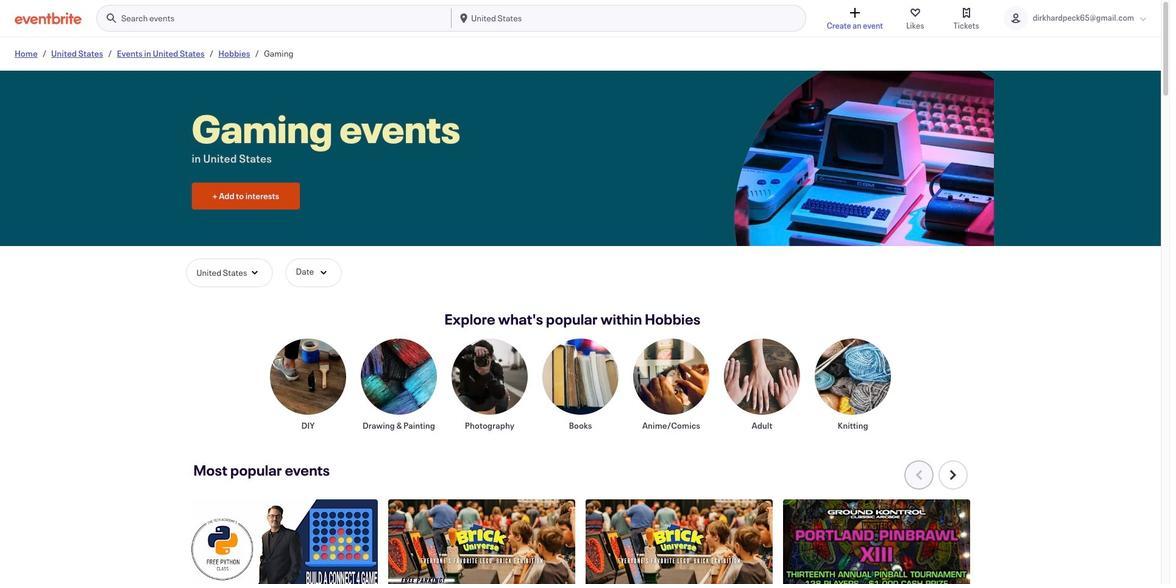 Task type: locate. For each thing, give the bounding box(es) containing it.
brickuniverse chattanooga, tn lego® fan expo 4th annual primary image image
[[585, 500, 773, 584]]

main navigation element
[[96, 5, 806, 32]]

portland pinbrawl xiii primary image image
[[783, 500, 971, 584]]



Task type: describe. For each thing, give the bounding box(es) containing it.
3rd annual brickuniverse rochester, ny  lego® fan expo primary image image
[[388, 500, 576, 584]]

may 31: develop a "connect 4" game using python, with erik gross primary image image
[[191, 500, 378, 584]]

eventbrite image
[[15, 12, 82, 24]]

[object object] image
[[730, 71, 994, 281]]



Task type: vqa. For each thing, say whether or not it's contained in the screenshot.
BUSINESS
no



